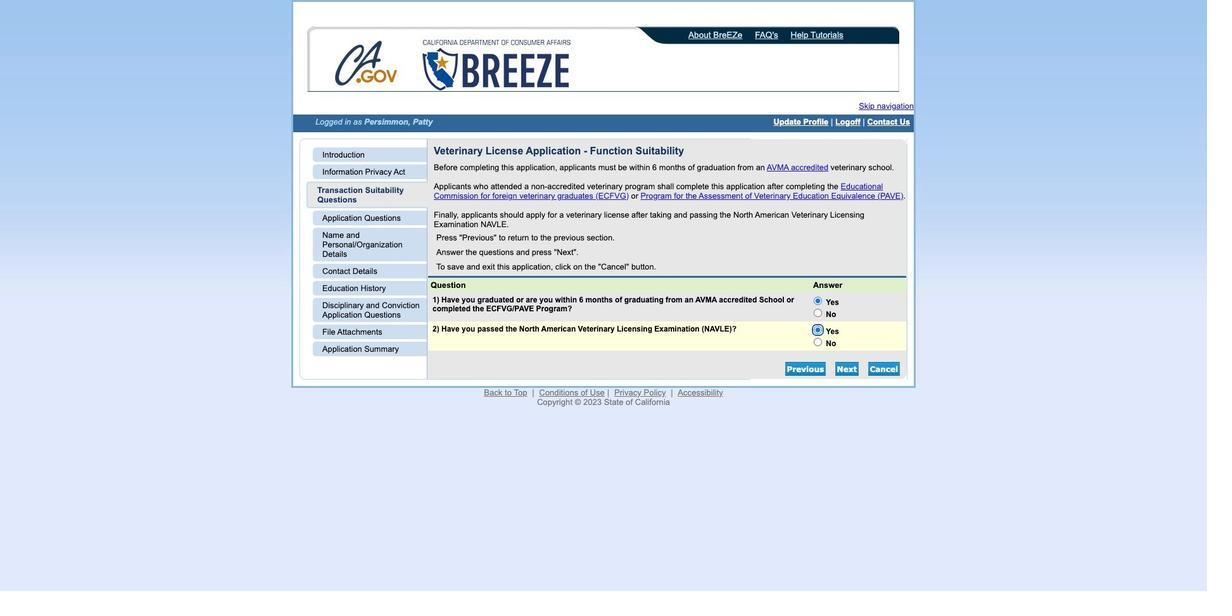 Task type: describe. For each thing, give the bounding box(es) containing it.
1 option group from the top
[[811, 293, 906, 322]]

ca.gov image
[[334, 40, 399, 89]]

state of california breeze image
[[420, 40, 573, 91]]



Task type: locate. For each thing, give the bounding box(es) containing it.
None radio
[[814, 309, 822, 317], [814, 338, 822, 346], [814, 309, 822, 317], [814, 338, 822, 346]]

None submit
[[785, 362, 826, 376], [835, 362, 859, 376], [868, 362, 900, 376], [785, 362, 826, 376], [835, 362, 859, 376], [868, 362, 900, 376]]

None radio
[[814, 297, 822, 305], [814, 326, 822, 334], [814, 297, 822, 305], [814, 326, 822, 334]]

2 option group from the top
[[811, 322, 906, 351]]

option group
[[811, 293, 906, 322], [811, 322, 906, 351]]



Task type: vqa. For each thing, say whether or not it's contained in the screenshot.
text field
no



